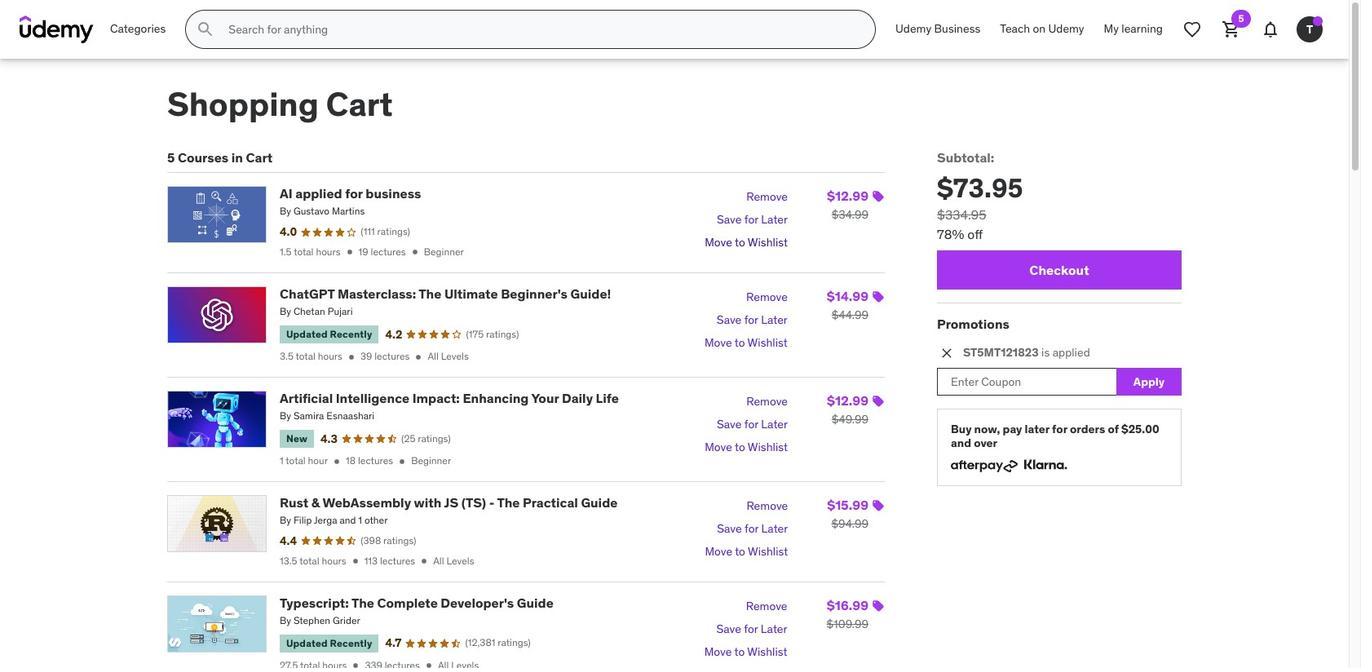 Task type: vqa. For each thing, say whether or not it's contained in the screenshot.
or
no



Task type: locate. For each thing, give the bounding box(es) containing it.
shopping cart with 5 items image
[[1222, 20, 1241, 39]]

total for 13.5
[[300, 555, 319, 567]]

remove button left $12.99 $34.99
[[746, 186, 788, 209]]

remove left $12.99 $34.99
[[746, 190, 788, 204]]

daily
[[562, 390, 593, 406]]

3 by from the top
[[280, 410, 291, 422]]

by left samira
[[280, 410, 291, 422]]

12,381 ratings element
[[465, 637, 531, 650]]

hours left '39'
[[318, 350, 343, 362]]

2 vertical spatial the
[[351, 594, 374, 611]]

0 vertical spatial recently
[[330, 328, 372, 340]]

ultimate
[[444, 285, 498, 302]]

remove button left "$12.99 $49.99"
[[746, 391, 788, 413]]

klarna image
[[1024, 457, 1068, 472]]

all up typescript: the complete developer's guide link
[[433, 555, 444, 567]]

1 left 'hour'
[[280, 455, 284, 467]]

5 coupon icon image from the top
[[872, 599, 885, 612]]

buy now, pay later for orders of $25.00 and over
[[951, 422, 1160, 450]]

4 by from the top
[[280, 514, 291, 526]]

subtotal: $73.95 $334.95 78% off
[[937, 149, 1023, 242]]

and
[[951, 436, 971, 450], [340, 514, 356, 526]]

new
[[286, 432, 308, 444]]

over
[[974, 436, 998, 450]]

all levels up developer's
[[433, 555, 474, 567]]

2 $12.99 from the top
[[827, 392, 869, 409]]

other
[[365, 514, 388, 526]]

filip
[[294, 514, 312, 526]]

0 vertical spatial beginner
[[424, 245, 464, 258]]

wishlist
[[748, 235, 788, 250], [748, 335, 788, 350], [748, 440, 788, 454], [748, 544, 788, 559], [747, 644, 788, 659]]

1 vertical spatial recently
[[330, 637, 372, 649]]

total left 'hour'
[[286, 455, 306, 467]]

levels down (175
[[441, 350, 469, 362]]

0 horizontal spatial the
[[351, 594, 374, 611]]

coupon icon image for artificial intelligence impact: enhancing your daily life
[[872, 395, 885, 408]]

remove button for $14.99
[[746, 286, 788, 309]]

ratings) inside 12,381 ratings element
[[498, 637, 531, 649]]

$12.99 up $49.99
[[827, 392, 869, 409]]

coupon icon image right $12.99 $34.99
[[872, 190, 885, 203]]

5 left notifications icon
[[1239, 12, 1244, 24]]

0 horizontal spatial cart
[[246, 149, 273, 166]]

by left chetan
[[280, 305, 291, 317]]

2 recently from the top
[[330, 637, 372, 649]]

beginner
[[424, 245, 464, 258], [411, 455, 451, 467]]

shopping cart
[[167, 84, 393, 125]]

0 horizontal spatial applied
[[295, 185, 342, 202]]

0 horizontal spatial 1
[[280, 455, 284, 467]]

the inside chatgpt masterclass: the ultimate beginner's guide! by chetan pujari
[[419, 285, 442, 302]]

remove save for later move to wishlist for $14.99
[[705, 290, 788, 350]]

1 vertical spatial xxsmall image
[[350, 660, 362, 668]]

ratings) right the "(25"
[[418, 432, 451, 444]]

0 horizontal spatial guide
[[517, 594, 554, 611]]

save for $16.99
[[717, 621, 741, 636]]

move to wishlist button for $14.99
[[705, 332, 788, 355]]

Search for anything text field
[[225, 15, 856, 43]]

1 vertical spatial 1
[[358, 514, 362, 526]]

2 by from the top
[[280, 305, 291, 317]]

recently down pujari
[[330, 328, 372, 340]]

coupon icon image for typescript: the complete developer's guide
[[872, 599, 885, 612]]

the up the grider
[[351, 594, 374, 611]]

beginner up chatgpt masterclass: the ultimate beginner's guide! 'link'
[[424, 245, 464, 258]]

ratings) up 19 lectures
[[377, 225, 410, 237]]

categories button
[[100, 10, 176, 49]]

5 link
[[1212, 10, 1251, 49]]

1.5
[[280, 245, 292, 258]]

0 vertical spatial all
[[428, 350, 439, 362]]

updated recently down the grider
[[286, 637, 372, 649]]

-
[[489, 494, 495, 511]]

updated up 3.5 total hours
[[286, 328, 328, 340]]

$12.99 up $34.99
[[827, 188, 869, 204]]

0 vertical spatial xxsmall image
[[419, 556, 430, 567]]

submit search image
[[196, 20, 216, 39]]

martins
[[332, 205, 365, 217]]

0 vertical spatial and
[[951, 436, 971, 450]]

xxsmall image down the grider
[[350, 660, 362, 668]]

the inside rust & webassembly with js (ts) - the practical guide by filip jerga and 1 other
[[497, 494, 520, 511]]

beginner for 18 lectures
[[411, 455, 451, 467]]

0 vertical spatial the
[[419, 285, 442, 302]]

all for 39 lectures
[[428, 350, 439, 362]]

coupon icon image right $16.99
[[872, 599, 885, 612]]

guide right practical
[[581, 494, 618, 511]]

1 vertical spatial $12.99
[[827, 392, 869, 409]]

by left stephen
[[280, 614, 291, 626]]

esnaashari
[[326, 410, 375, 422]]

1 by from the top
[[280, 205, 291, 217]]

xxsmall image right 113 lectures
[[419, 556, 430, 567]]

0 horizontal spatial and
[[340, 514, 356, 526]]

off
[[968, 226, 983, 242]]

remove left $14.99
[[746, 290, 788, 304]]

$109.99
[[827, 616, 869, 631]]

1 horizontal spatial guide
[[581, 494, 618, 511]]

coupon icon image right $14.99
[[872, 290, 885, 303]]

ratings) for impact:
[[418, 432, 451, 444]]

$15.99
[[827, 497, 869, 513]]

remove button for $16.99
[[746, 595, 788, 618]]

all levels for 39 lectures
[[428, 350, 469, 362]]

0 vertical spatial levels
[[441, 350, 469, 362]]

the right -
[[497, 494, 520, 511]]

complete
[[377, 594, 438, 611]]

1 vertical spatial the
[[497, 494, 520, 511]]

beginner down 25 ratings element
[[411, 455, 451, 467]]

chatgpt masterclass: the ultimate beginner's guide! link
[[280, 285, 611, 302]]

developer's
[[441, 594, 514, 611]]

save for later button for $16.99
[[717, 618, 788, 641]]

the
[[419, 285, 442, 302], [497, 494, 520, 511], [351, 594, 374, 611]]

0 horizontal spatial 5
[[167, 149, 175, 166]]

teach
[[1000, 21, 1030, 36]]

levels up developer's
[[447, 555, 474, 567]]

artificial intelligence impact: enhancing your daily life link
[[280, 390, 619, 406]]

gustavo
[[294, 205, 330, 217]]

teach on udemy link
[[990, 10, 1094, 49]]

updated down stephen
[[286, 637, 328, 649]]

1 recently from the top
[[330, 328, 372, 340]]

recently for masterclass:
[[330, 328, 372, 340]]

(12,381 ratings)
[[465, 637, 531, 649]]

398 ratings element
[[361, 534, 416, 548]]

for inside ai applied for business by gustavo martins
[[345, 185, 363, 202]]

levels
[[441, 350, 469, 362], [447, 555, 474, 567]]

udemy left business
[[896, 21, 932, 36]]

remove button
[[746, 186, 788, 209], [746, 286, 788, 309], [746, 391, 788, 413], [747, 495, 788, 518], [746, 595, 788, 618]]

chatgpt masterclass: the ultimate beginner's guide! by chetan pujari
[[280, 285, 611, 317]]

total right 3.5
[[296, 350, 316, 362]]

categories
[[110, 21, 166, 36]]

subtotal:
[[937, 149, 995, 166]]

all levels down (175
[[428, 350, 469, 362]]

later left $109.99
[[761, 621, 788, 636]]

0 vertical spatial updated recently
[[286, 328, 372, 340]]

ratings) inside the 175 ratings element
[[486, 328, 519, 340]]

pujari
[[328, 305, 353, 317]]

to for $12.99
[[735, 440, 745, 454]]

ratings) for complete
[[498, 637, 531, 649]]

1 vertical spatial beginner
[[411, 455, 451, 467]]

0 horizontal spatial udemy
[[896, 21, 932, 36]]

1.5 total hours
[[280, 245, 341, 258]]

1 vertical spatial guide
[[517, 594, 554, 611]]

by left filip
[[280, 514, 291, 526]]

udemy image
[[20, 15, 94, 43]]

later
[[761, 212, 788, 227], [761, 312, 788, 327], [761, 417, 788, 432], [762, 521, 788, 536], [761, 621, 788, 636]]

by inside ai applied for business by gustavo martins
[[280, 205, 291, 217]]

13.5
[[280, 555, 297, 567]]

0 horizontal spatial xxsmall image
[[350, 660, 362, 668]]

1 $12.99 from the top
[[827, 188, 869, 204]]

updated recently down pujari
[[286, 328, 372, 340]]

$14.99
[[827, 288, 869, 304]]

2 horizontal spatial the
[[497, 494, 520, 511]]

applied up gustavo
[[295, 185, 342, 202]]

5 left courses
[[167, 149, 175, 166]]

later left "$12.99 $49.99"
[[761, 417, 788, 432]]

and right jerga
[[340, 514, 356, 526]]

by down ai
[[280, 205, 291, 217]]

ai applied for business by gustavo martins
[[280, 185, 421, 217]]

hours left 19
[[316, 245, 341, 258]]

0 vertical spatial guide
[[581, 494, 618, 511]]

ratings) for the
[[486, 328, 519, 340]]

hours left "113"
[[322, 555, 346, 567]]

3 coupon icon image from the top
[[872, 395, 885, 408]]

$49.99
[[832, 412, 869, 427]]

and left over
[[951, 436, 971, 450]]

2 updated from the top
[[286, 637, 328, 649]]

xxsmall image down typescript: the complete developer's guide by stephen grider
[[423, 660, 435, 668]]

1 coupon icon image from the top
[[872, 190, 885, 203]]

xxsmall image
[[344, 247, 355, 258], [409, 247, 421, 258], [346, 351, 357, 363], [413, 351, 424, 363], [331, 456, 343, 467], [397, 456, 408, 467], [350, 556, 361, 567], [423, 660, 435, 668]]

by
[[280, 205, 291, 217], [280, 305, 291, 317], [280, 410, 291, 422], [280, 514, 291, 526], [280, 614, 291, 626]]

$16.99
[[827, 597, 869, 613]]

st5mt121823 is applied
[[963, 345, 1090, 360]]

later left $14.99 $44.99
[[761, 312, 788, 327]]

updated recently
[[286, 328, 372, 340], [286, 637, 372, 649]]

move for $16.99
[[704, 644, 732, 659]]

coupon icon image
[[872, 190, 885, 203], [872, 290, 885, 303], [872, 395, 885, 408], [872, 499, 885, 512], [872, 599, 885, 612]]

1 vertical spatial all levels
[[433, 555, 474, 567]]

1 vertical spatial 5
[[167, 149, 175, 166]]

and inside rust & webassembly with js (ts) - the practical guide by filip jerga and 1 other
[[340, 514, 356, 526]]

remove for $16.99
[[746, 599, 788, 613]]

0 vertical spatial 5
[[1239, 12, 1244, 24]]

xxsmall image left '39'
[[346, 351, 357, 363]]

1 vertical spatial and
[[340, 514, 356, 526]]

39 lectures
[[360, 350, 410, 362]]

remove button left $15.99
[[747, 495, 788, 518]]

recently down the grider
[[330, 637, 372, 649]]

webassembly
[[322, 494, 411, 511]]

remove left $15.99
[[747, 499, 788, 513]]

teach on udemy
[[1000, 21, 1084, 36]]

coupon icon image right "$12.99 $49.99"
[[872, 395, 885, 408]]

0 vertical spatial $12.99
[[827, 188, 869, 204]]

total right the 13.5
[[300, 555, 319, 567]]

25 ratings element
[[401, 432, 451, 446]]

2 updated recently from the top
[[286, 637, 372, 649]]

remove left "$12.99 $49.99"
[[746, 394, 788, 409]]

ratings) right (175
[[486, 328, 519, 340]]

0 vertical spatial updated
[[286, 328, 328, 340]]

ratings) up 113 lectures
[[383, 534, 416, 547]]

on
[[1033, 21, 1046, 36]]

the left ultimate
[[419, 285, 442, 302]]

lectures right 18
[[358, 455, 393, 467]]

t
[[1307, 22, 1313, 36]]

4.2
[[385, 327, 402, 341]]

applied right is
[[1053, 345, 1090, 360]]

coupon icon image right $15.99
[[872, 499, 885, 512]]

(25
[[401, 432, 415, 444]]

5 by from the top
[[280, 614, 291, 626]]

0 vertical spatial cart
[[326, 84, 393, 125]]

shopping
[[167, 84, 319, 125]]

lectures for 113 lectures
[[380, 555, 415, 567]]

lectures down 4.2
[[375, 350, 410, 362]]

remove button left $16.99
[[746, 595, 788, 618]]

0 vertical spatial all levels
[[428, 350, 469, 362]]

impact:
[[412, 390, 460, 406]]

1 left other
[[358, 514, 362, 526]]

xxsmall image
[[419, 556, 430, 567], [350, 660, 362, 668]]

1 horizontal spatial 5
[[1239, 12, 1244, 24]]

life
[[596, 390, 619, 406]]

1 vertical spatial all
[[433, 555, 444, 567]]

0 vertical spatial hours
[[316, 245, 341, 258]]

udemy business link
[[886, 10, 990, 49]]

0 vertical spatial applied
[[295, 185, 342, 202]]

ratings) inside 25 ratings element
[[418, 432, 451, 444]]

updated recently for typescript:
[[286, 637, 372, 649]]

4 coupon icon image from the top
[[872, 499, 885, 512]]

checkout
[[1030, 261, 1089, 278]]

save for later button for $12.99
[[717, 413, 788, 436]]

updated for typescript:
[[286, 637, 328, 649]]

remove button left $14.99
[[746, 286, 788, 309]]

hours for applied
[[316, 245, 341, 258]]

1 horizontal spatial udemy
[[1049, 21, 1084, 36]]

move to wishlist button
[[705, 232, 788, 255], [705, 332, 788, 355], [705, 436, 788, 459], [705, 541, 788, 564], [704, 641, 788, 664]]

2 vertical spatial hours
[[322, 555, 346, 567]]

1 updated from the top
[[286, 328, 328, 340]]

1 updated recently from the top
[[286, 328, 372, 340]]

guide
[[581, 494, 618, 511], [517, 594, 554, 611]]

(12,381
[[465, 637, 495, 649]]

and inside buy now, pay later for orders of $25.00 and over
[[951, 436, 971, 450]]

save for later button for $14.99
[[717, 309, 788, 332]]

ratings) right (12,381
[[498, 637, 531, 649]]

1 vertical spatial levels
[[447, 555, 474, 567]]

all levels for 113 lectures
[[433, 555, 474, 567]]

1 horizontal spatial the
[[419, 285, 442, 302]]

applied
[[295, 185, 342, 202], [1053, 345, 1090, 360]]

1 vertical spatial applied
[[1053, 345, 1090, 360]]

levels for 113 lectures
[[447, 555, 474, 567]]

1 udemy from the left
[[896, 21, 932, 36]]

udemy right 'on'
[[1049, 21, 1084, 36]]

remove save for later move to wishlist
[[705, 190, 788, 250], [705, 290, 788, 350], [705, 394, 788, 454], [705, 499, 788, 559], [704, 599, 788, 659]]

is
[[1042, 345, 1050, 360]]

1 vertical spatial updated recently
[[286, 637, 372, 649]]

lectures down '398 ratings' element
[[380, 555, 415, 567]]

save for $14.99
[[717, 312, 742, 327]]

samira
[[294, 410, 324, 422]]

move to wishlist button for $16.99
[[704, 641, 788, 664]]

all up "impact:"
[[428, 350, 439, 362]]

lectures down 111 ratings element
[[371, 245, 406, 258]]

guide up (12,381 ratings)
[[517, 594, 554, 611]]

total
[[294, 245, 314, 258], [296, 350, 316, 362], [286, 455, 306, 467], [300, 555, 319, 567]]

39
[[360, 350, 372, 362]]

remove left $16.99
[[746, 599, 788, 613]]

1 horizontal spatial 1
[[358, 514, 362, 526]]

typescript: the complete developer's guide link
[[280, 594, 554, 611]]

updated recently for chatgpt
[[286, 328, 372, 340]]

artificial intelligence impact: enhancing your daily life by samira esnaashari
[[280, 390, 619, 422]]

wishlist for $16.99
[[747, 644, 788, 659]]

small image
[[939, 345, 955, 362]]

ai
[[280, 185, 293, 202]]

udemy
[[896, 21, 932, 36], [1049, 21, 1084, 36]]

for inside buy now, pay later for orders of $25.00 and over
[[1052, 422, 1068, 437]]

total right 1.5
[[294, 245, 314, 258]]

1 vertical spatial cart
[[246, 149, 273, 166]]

business
[[366, 185, 421, 202]]

2 coupon icon image from the top
[[872, 290, 885, 303]]

1 horizontal spatial and
[[951, 436, 971, 450]]

all for 113 lectures
[[433, 555, 444, 567]]

1 vertical spatial updated
[[286, 637, 328, 649]]



Task type: describe. For each thing, give the bounding box(es) containing it.
(398 ratings)
[[361, 534, 416, 547]]

1 horizontal spatial xxsmall image
[[419, 556, 430, 567]]

19 lectures
[[359, 245, 406, 258]]

move to wishlist button for $12.99
[[705, 436, 788, 459]]

notifications image
[[1261, 20, 1281, 39]]

$12.99 for $12.99 $49.99
[[827, 392, 869, 409]]

t link
[[1290, 10, 1330, 49]]

$15.99 $94.99
[[827, 497, 869, 531]]

business
[[934, 21, 981, 36]]

3.5 total hours
[[280, 350, 343, 362]]

coupon icon image for chatgpt masterclass: the ultimate beginner's guide!
[[872, 290, 885, 303]]

lectures for 18 lectures
[[358, 455, 393, 467]]

grider
[[333, 614, 360, 626]]

total for 3.5
[[296, 350, 316, 362]]

&
[[311, 494, 320, 511]]

1 horizontal spatial applied
[[1053, 345, 1090, 360]]

ai applied for business link
[[280, 185, 421, 202]]

xxsmall image left 18
[[331, 456, 343, 467]]

$34.99
[[832, 207, 869, 222]]

recently for the
[[330, 637, 372, 649]]

my
[[1104, 21, 1119, 36]]

78%
[[937, 226, 965, 242]]

Enter Coupon text field
[[937, 368, 1117, 396]]

updated for chatgpt
[[286, 328, 328, 340]]

later for $14.99
[[761, 312, 788, 327]]

(111
[[361, 225, 375, 237]]

later left $12.99 $34.99
[[761, 212, 788, 227]]

rust & webassembly with js (ts) - the practical guide by filip jerga and 1 other
[[280, 494, 618, 526]]

(175 ratings)
[[466, 328, 519, 340]]

orders
[[1070, 422, 1106, 437]]

$12.99 $34.99
[[827, 188, 869, 222]]

ratings) inside '398 ratings' element
[[383, 534, 416, 547]]

later for $12.99
[[761, 417, 788, 432]]

1 horizontal spatial cart
[[326, 84, 393, 125]]

$12.99 $49.99
[[827, 392, 869, 427]]

by inside artificial intelligence impact: enhancing your daily life by samira esnaashari
[[280, 410, 291, 422]]

by inside rust & webassembly with js (ts) - the practical guide by filip jerga and 1 other
[[280, 514, 291, 526]]

1 total hour
[[280, 455, 328, 467]]

13.5 total hours
[[280, 555, 346, 567]]

$25.00
[[1122, 422, 1160, 437]]

promotions
[[937, 316, 1010, 332]]

wishlist image
[[1183, 20, 1202, 39]]

move for $12.99
[[705, 440, 732, 454]]

remove save for later move to wishlist for $12.99
[[705, 394, 788, 454]]

5 for 5
[[1239, 12, 1244, 24]]

of
[[1108, 422, 1119, 437]]

175 ratings element
[[466, 328, 519, 341]]

3.5
[[280, 350, 294, 362]]

19
[[359, 245, 368, 258]]

pay
[[1003, 422, 1022, 437]]

total for 1
[[286, 455, 306, 467]]

later left $15.99 $94.99
[[762, 521, 788, 536]]

xxsmall image right 19 lectures
[[409, 247, 421, 258]]

xxsmall image down the "(25"
[[397, 456, 408, 467]]

remove for $12.99
[[746, 394, 788, 409]]

4.4
[[280, 534, 297, 548]]

courses
[[178, 149, 229, 166]]

in
[[231, 149, 243, 166]]

artificial
[[280, 390, 333, 406]]

5 for 5 courses in cart
[[167, 149, 175, 166]]

move for $14.99
[[705, 335, 732, 350]]

levels for 39 lectures
[[441, 350, 469, 362]]

$14.99 $44.99
[[827, 288, 869, 322]]

lectures for 19 lectures
[[371, 245, 406, 258]]

1 inside rust & webassembly with js (ts) - the practical guide by filip jerga and 1 other
[[358, 514, 362, 526]]

to for $16.99
[[734, 644, 745, 659]]

chetan
[[294, 305, 325, 317]]

stephen
[[294, 614, 330, 626]]

guide!
[[571, 285, 611, 302]]

practical
[[523, 494, 578, 511]]

masterclass:
[[338, 285, 416, 302]]

(111 ratings)
[[361, 225, 410, 237]]

4.7
[[385, 636, 402, 650]]

my learning link
[[1094, 10, 1173, 49]]

apply button
[[1117, 368, 1182, 396]]

$12.99 for $12.99 $34.99
[[827, 188, 869, 204]]

total for 1.5
[[294, 245, 314, 258]]

the inside typescript: the complete developer's guide by stephen grider
[[351, 594, 374, 611]]

by inside chatgpt masterclass: the ultimate beginner's guide! by chetan pujari
[[280, 305, 291, 317]]

now,
[[974, 422, 1000, 437]]

enhancing
[[463, 390, 529, 406]]

applied inside ai applied for business by gustavo martins
[[295, 185, 342, 202]]

by inside typescript: the complete developer's guide by stephen grider
[[280, 614, 291, 626]]

later for $16.99
[[761, 621, 788, 636]]

113 lectures
[[364, 555, 415, 567]]

js
[[444, 494, 458, 511]]

1 vertical spatial hours
[[318, 350, 343, 362]]

(398
[[361, 534, 381, 547]]

wishlist for $12.99
[[748, 440, 788, 454]]

4.3
[[321, 431, 338, 446]]

to for $14.99
[[735, 335, 745, 350]]

remove button for $12.99
[[746, 391, 788, 413]]

xxsmall image left "113"
[[350, 556, 361, 567]]

guide inside rust & webassembly with js (ts) - the practical guide by filip jerga and 1 other
[[581, 494, 618, 511]]

ratings) inside 111 ratings element
[[377, 225, 410, 237]]

lectures for 39 lectures
[[375, 350, 410, 362]]

remove for $14.99
[[746, 290, 788, 304]]

guide inside typescript: the complete developer's guide by stephen grider
[[517, 594, 554, 611]]

save for $12.99
[[717, 417, 742, 432]]

xxsmall image right 39 lectures
[[413, 351, 424, 363]]

$16.99 $109.99
[[827, 597, 869, 631]]

apply
[[1134, 374, 1165, 389]]

beginner for 19 lectures
[[424, 245, 464, 258]]

my learning
[[1104, 21, 1163, 36]]

4.0
[[280, 224, 297, 239]]

$94.99
[[832, 516, 869, 531]]

your
[[531, 390, 559, 406]]

2 udemy from the left
[[1049, 21, 1084, 36]]

remove save for later move to wishlist for $16.99
[[704, 599, 788, 659]]

hours for &
[[322, 555, 346, 567]]

learning
[[1122, 21, 1163, 36]]

wishlist for $14.99
[[748, 335, 788, 350]]

(ts)
[[461, 494, 486, 511]]

5 courses in cart
[[167, 149, 273, 166]]

you have alerts image
[[1313, 16, 1323, 26]]

111 ratings element
[[361, 225, 410, 239]]

(175
[[466, 328, 484, 340]]

$334.95
[[937, 207, 987, 223]]

with
[[414, 494, 442, 511]]

beginner's
[[501, 285, 568, 302]]

later
[[1025, 422, 1050, 437]]

$44.99
[[832, 307, 869, 322]]

afterpay image
[[951, 460, 1018, 472]]

113
[[364, 555, 378, 567]]

rust & webassembly with js (ts) - the practical guide link
[[280, 494, 618, 511]]

0 vertical spatial 1
[[280, 455, 284, 467]]

udemy business
[[896, 21, 981, 36]]

18 lectures
[[346, 455, 393, 467]]

xxsmall image left 19
[[344, 247, 355, 258]]

buy
[[951, 422, 972, 437]]

intelligence
[[336, 390, 410, 406]]



